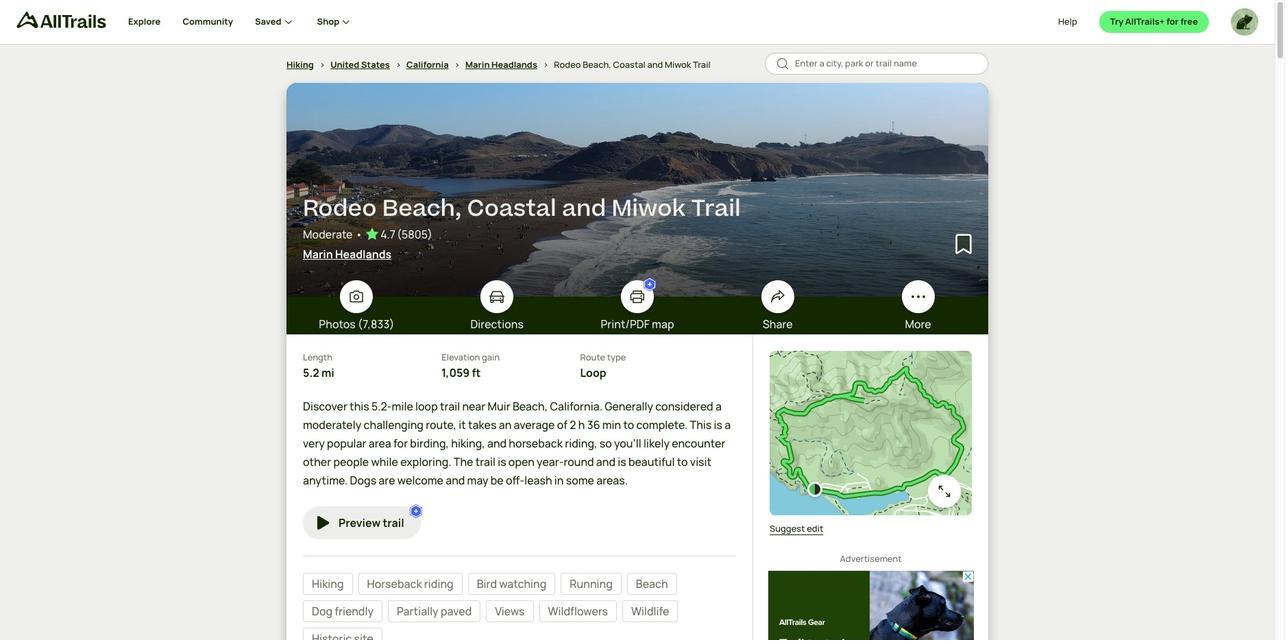 Task type: describe. For each thing, give the bounding box(es) containing it.
birding,
[[410, 436, 449, 451]]

likely
[[644, 436, 670, 451]]

5.2
[[303, 365, 319, 380]]

0 horizontal spatial marin
[[303, 247, 333, 262]]

community link
[[183, 0, 233, 44]]

near
[[462, 399, 486, 414]]

so
[[600, 436, 612, 451]]

moderate •
[[303, 227, 363, 242]]

exploring.
[[401, 455, 452, 470]]

help
[[1059, 15, 1078, 28]]

map
[[652, 317, 674, 332]]

mi
[[322, 365, 335, 380]]

1 horizontal spatial to
[[677, 455, 688, 470]]

photos
[[319, 317, 356, 332]]

average
[[514, 417, 555, 432]]

2 › from the left
[[396, 58, 401, 71]]

dog
[[312, 604, 333, 619]]

hiking,
[[451, 436, 485, 451]]

beautiful
[[629, 455, 675, 470]]

beach, inside "discover this 5.2-mile loop trail near muir beach, california. generally considered a moderately challenging route, it takes an average of 2 h 36 min to complete. this is a very popular area for birding, hiking, and horseback riding, so you'll likely encounter other people while exploring. the trail is open year-round and is beautiful to visit anytime. dogs are welcome and may be off-leash in some areas."
[[513, 399, 548, 414]]

paved
[[441, 604, 472, 619]]

length 5.2 mi
[[303, 351, 335, 380]]

ft
[[472, 365, 481, 380]]

partially paved
[[397, 604, 472, 619]]

you'll
[[614, 436, 642, 451]]

horseback riding
[[367, 577, 454, 592]]

friendly
[[335, 604, 374, 619]]

2 horizontal spatial beach,
[[583, 58, 612, 71]]

watching
[[499, 577, 547, 592]]

bird watching
[[477, 577, 547, 592]]

horseback
[[509, 436, 563, 451]]

0 horizontal spatial to
[[624, 417, 634, 432]]

directions link
[[427, 280, 567, 333]]

0 vertical spatial marin headlands link
[[466, 58, 538, 71]]

generally
[[605, 399, 654, 414]]

0 horizontal spatial beach,
[[382, 193, 462, 226]]

4.7 ( 5805 )
[[381, 227, 433, 242]]

0 vertical spatial for
[[1167, 15, 1179, 28]]

share
[[763, 317, 793, 332]]

elevation gain 1,059 ft
[[442, 351, 500, 380]]

takes
[[468, 417, 497, 432]]

rodeo beach, coastal and miwok trail
[[303, 193, 741, 226]]

shop button
[[317, 0, 353, 44]]

open
[[509, 455, 535, 470]]

36
[[587, 417, 600, 432]]

alltrails image
[[16, 12, 106, 28]]

suggest
[[770, 523, 805, 535]]

route type loop
[[580, 351, 626, 380]]

preview
[[339, 516, 381, 531]]

1 › from the left
[[320, 58, 325, 71]]

california.
[[550, 399, 603, 414]]

areas.
[[597, 473, 628, 488]]

elevation
[[442, 351, 480, 363]]

alltrails+
[[1126, 15, 1165, 28]]

hiking for hiking
[[312, 577, 344, 592]]

5805
[[402, 227, 428, 242]]

suggest edit link
[[770, 523, 824, 536]]

be
[[491, 473, 504, 488]]

views
[[495, 604, 525, 619]]

rodeo beach, coastal and miwok trail, marin headlands, muir beach, california, united states | alltrails.com image
[[287, 83, 989, 297]]

4.7
[[381, 227, 396, 242]]

directions
[[471, 317, 524, 332]]

hiking for hiking › united states › california › marin headlands › rodeo beach, coastal and miwok trail
[[287, 58, 314, 71]]

marin headlands
[[303, 247, 392, 262]]

2 horizontal spatial trail
[[476, 455, 496, 470]]

states
[[361, 58, 390, 71]]

off-
[[506, 473, 525, 488]]

california
[[407, 58, 449, 71]]

shop link
[[317, 0, 353, 44]]

bird
[[477, 577, 497, 592]]

(
[[397, 227, 402, 242]]

united states link
[[331, 58, 390, 71]]

share link
[[708, 280, 848, 333]]

1 horizontal spatial headlands
[[492, 58, 538, 71]]

dogs
[[350, 473, 377, 488]]

loop
[[580, 365, 607, 380]]

anytime.
[[303, 473, 348, 488]]

beach
[[636, 577, 668, 592]]

photos (7,833)
[[319, 317, 395, 332]]

the
[[454, 455, 473, 470]]

hiking › united states › california › marin headlands › rodeo beach, coastal and miwok trail
[[287, 58, 711, 71]]

wildflowers
[[548, 604, 608, 619]]

united
[[331, 58, 360, 71]]

hiking link
[[287, 58, 314, 71]]



Task type: vqa. For each thing, say whether or not it's contained in the screenshot.
Hiking to the top
yes



Task type: locate. For each thing, give the bounding box(es) containing it.
route
[[580, 351, 606, 363]]

)
[[428, 227, 433, 242]]

to right the min
[[624, 417, 634, 432]]

1 vertical spatial to
[[677, 455, 688, 470]]

marin
[[466, 58, 490, 71], [303, 247, 333, 262]]

of
[[557, 417, 568, 432]]

1 horizontal spatial a
[[725, 417, 731, 432]]

may
[[467, 473, 489, 488]]

mile
[[392, 399, 413, 414]]

cookie consent banner dialog
[[16, 575, 1259, 624]]

are
[[379, 473, 395, 488]]

for inside "discover this 5.2-mile loop trail near muir beach, california. generally considered a moderately challenging route, it takes an average of 2 h 36 min to complete. this is a very popular area for birding, hiking, and horseback riding, so you'll likely encounter other people while exploring. the trail is open year-round and is beautiful to visit anytime. dogs are welcome and may be off-leash in some areas."
[[394, 436, 408, 451]]

0 vertical spatial to
[[624, 417, 634, 432]]

horseback
[[367, 577, 422, 592]]

add to list image
[[953, 233, 975, 254]]

4 › from the left
[[543, 58, 549, 71]]

0 horizontal spatial rodeo
[[303, 193, 377, 226]]

5.2-
[[372, 399, 392, 414]]

0 horizontal spatial trail
[[383, 516, 404, 531]]

hiking down 'saved' 'button'
[[287, 58, 314, 71]]

0 vertical spatial miwok
[[665, 58, 692, 71]]

print/pdf
[[601, 317, 650, 332]]

0 vertical spatial headlands
[[492, 58, 538, 71]]

1 vertical spatial coastal
[[467, 193, 557, 226]]

for down challenging
[[394, 436, 408, 451]]

(7,833)
[[358, 317, 395, 332]]

1 vertical spatial hiking
[[312, 577, 344, 592]]

it
[[459, 417, 466, 432]]

0 vertical spatial marin
[[466, 58, 490, 71]]

is up be
[[498, 455, 506, 470]]

welcome
[[398, 473, 444, 488]]

challenging
[[364, 417, 424, 432]]

0 horizontal spatial for
[[394, 436, 408, 451]]

advertisement
[[840, 552, 902, 565]]

3 › from the left
[[455, 58, 460, 71]]

beach,
[[583, 58, 612, 71], [382, 193, 462, 226], [513, 399, 548, 414]]

expand map image
[[937, 483, 953, 500]]

this
[[350, 399, 369, 414]]

gain
[[482, 351, 500, 363]]

riding,
[[565, 436, 598, 451]]

0 vertical spatial coastal
[[613, 58, 646, 71]]

rodeo
[[554, 58, 581, 71], [303, 193, 377, 226]]

•
[[356, 227, 363, 242]]

dog friendly
[[312, 604, 374, 619]]

2 vertical spatial beach,
[[513, 399, 548, 414]]

1 vertical spatial a
[[725, 417, 731, 432]]

shop
[[317, 15, 340, 28]]

edit
[[807, 523, 824, 535]]

marin headlands link
[[466, 58, 538, 71], [303, 246, 956, 263]]

0 vertical spatial trail
[[440, 399, 460, 414]]

0 horizontal spatial a
[[716, 399, 722, 414]]

try alltrails+ for free link
[[1100, 11, 1210, 33]]

1 horizontal spatial coastal
[[613, 58, 646, 71]]

for left free
[[1167, 15, 1179, 28]]

to
[[624, 417, 634, 432], [677, 455, 688, 470]]

advertisement region
[[768, 571, 974, 640]]

people
[[334, 455, 369, 470]]

free
[[1181, 15, 1199, 28]]

more link
[[848, 280, 989, 333]]

Enter a city, park or trail name field
[[795, 57, 978, 70]]

1 vertical spatial miwok
[[612, 193, 686, 226]]

1 horizontal spatial trail
[[440, 399, 460, 414]]

preview trail button
[[303, 507, 421, 540]]

1 vertical spatial trail
[[476, 455, 496, 470]]

complete.
[[637, 417, 688, 432]]

running
[[570, 577, 613, 592]]

1,059
[[442, 365, 470, 380]]

moderately
[[303, 417, 362, 432]]

1 horizontal spatial beach,
[[513, 399, 548, 414]]

marin right 'california'
[[466, 58, 490, 71]]

saved
[[255, 15, 282, 28]]

headlands
[[492, 58, 538, 71], [335, 247, 392, 262]]

0 vertical spatial hiking
[[287, 58, 314, 71]]

explore link
[[128, 0, 161, 44]]

›
[[320, 58, 325, 71], [396, 58, 401, 71], [455, 58, 460, 71], [543, 58, 549, 71]]

loop
[[416, 399, 438, 414]]

min
[[603, 417, 621, 432]]

coastal
[[613, 58, 646, 71], [467, 193, 557, 226]]

2 horizontal spatial is
[[714, 417, 723, 432]]

considered
[[656, 399, 714, 414]]

a right the this
[[725, 417, 731, 432]]

in
[[555, 473, 564, 488]]

print/pdf map
[[601, 317, 674, 332]]

dialog
[[0, 0, 1286, 640]]

1 horizontal spatial rodeo
[[554, 58, 581, 71]]

1 horizontal spatial is
[[618, 455, 627, 470]]

1 vertical spatial marin headlands link
[[303, 246, 956, 263]]

1 vertical spatial rodeo
[[303, 193, 377, 226]]

partially
[[397, 604, 439, 619]]

noah image
[[1232, 8, 1259, 36]]

a right considered
[[716, 399, 722, 414]]

length
[[303, 351, 333, 363]]

0 vertical spatial beach,
[[583, 58, 612, 71]]

1 vertical spatial beach,
[[382, 193, 462, 226]]

encounter
[[672, 436, 726, 451]]

route,
[[426, 417, 457, 432]]

area
[[369, 436, 391, 451]]

moderate
[[303, 227, 353, 242]]

1 horizontal spatial marin
[[466, 58, 490, 71]]

preview trail
[[339, 516, 404, 531]]

muir
[[488, 399, 511, 414]]

0 horizontal spatial is
[[498, 455, 506, 470]]

trail up the may
[[476, 455, 496, 470]]

1 vertical spatial headlands
[[335, 247, 392, 262]]

None search field
[[765, 53, 989, 75]]

0 horizontal spatial headlands
[[335, 247, 392, 262]]

is right the this
[[714, 417, 723, 432]]

trail right preview
[[383, 516, 404, 531]]

is down you'll on the bottom left of the page
[[618, 455, 627, 470]]

riding
[[424, 577, 454, 592]]

and
[[648, 58, 663, 71], [562, 193, 606, 226], [488, 436, 507, 451], [596, 455, 616, 470], [446, 473, 465, 488]]

1 vertical spatial trail
[[692, 193, 741, 226]]

2 vertical spatial trail
[[383, 516, 404, 531]]

to left the 'visit'
[[677, 455, 688, 470]]

round
[[564, 455, 594, 470]]

1 vertical spatial for
[[394, 436, 408, 451]]

more
[[905, 317, 932, 332]]

trail inside button
[[383, 516, 404, 531]]

explore
[[128, 15, 161, 28]]

this
[[690, 417, 712, 432]]

type
[[607, 351, 626, 363]]

some
[[566, 473, 594, 488]]

hiking up dog
[[312, 577, 344, 592]]

trail
[[440, 399, 460, 414], [476, 455, 496, 470], [383, 516, 404, 531]]

print/pdf map link
[[567, 278, 708, 333]]

0 vertical spatial trail
[[693, 58, 711, 71]]

rodeo beach, coastal and miwok trail map image
[[770, 351, 972, 516]]

visit
[[690, 455, 712, 470]]

year-
[[537, 455, 564, 470]]

1 vertical spatial marin
[[303, 247, 333, 262]]

1 horizontal spatial for
[[1167, 15, 1179, 28]]

0 vertical spatial a
[[716, 399, 722, 414]]

an
[[499, 417, 512, 432]]

very
[[303, 436, 325, 451]]

marin down moderate
[[303, 247, 333, 262]]

trail up route,
[[440, 399, 460, 414]]

0 vertical spatial rodeo
[[554, 58, 581, 71]]

0 horizontal spatial coastal
[[467, 193, 557, 226]]



